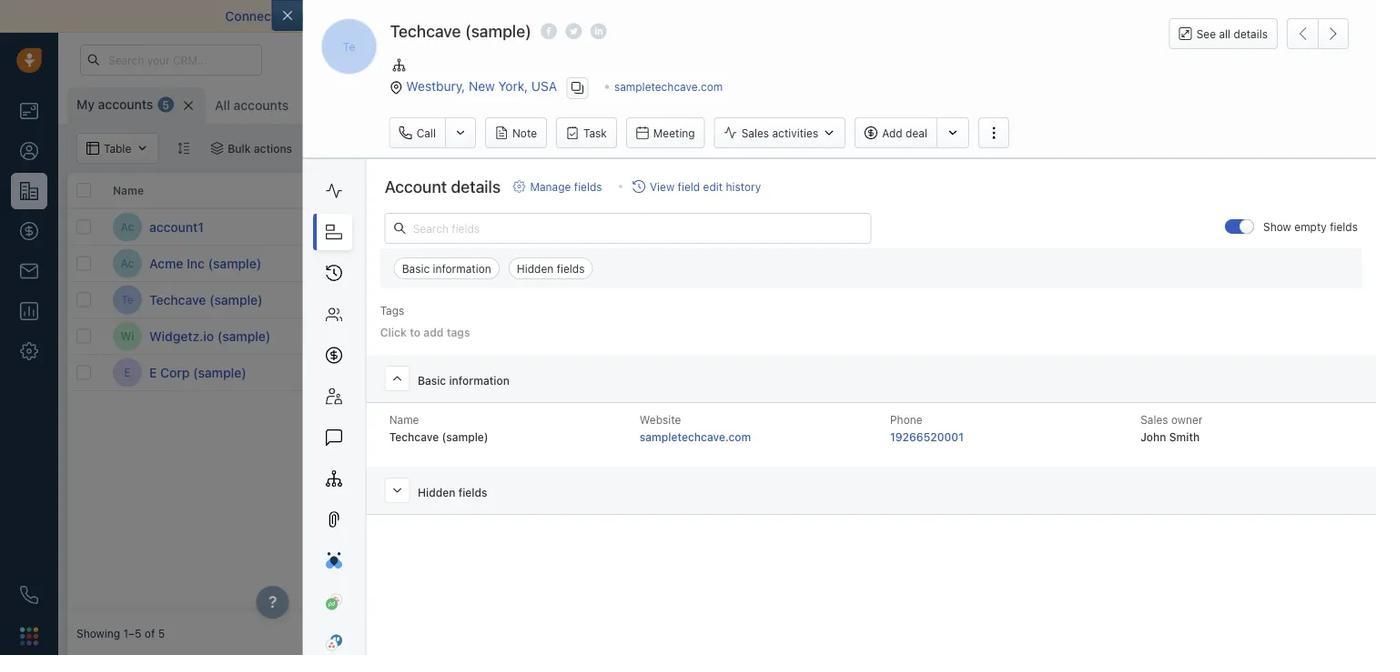 Task type: vqa. For each thing, say whether or not it's contained in the screenshot.
the leftmost accounts
yes



Task type: locate. For each thing, give the bounding box(es) containing it.
1 vertical spatial techcave
[[149, 292, 206, 307]]

te up "wi"
[[121, 293, 134, 306]]

press space to select this row. row
[[67, 209, 340, 246], [340, 209, 1367, 246], [67, 246, 340, 282], [340, 246, 1367, 282], [67, 282, 340, 319], [340, 282, 1367, 319], [67, 319, 340, 355], [340, 319, 1367, 355], [67, 355, 340, 391], [340, 355, 1367, 391]]

click inside the tags click to add tags
[[380, 326, 407, 339]]

1 vertical spatial ac
[[121, 257, 134, 270]]

$ left 3,200
[[622, 291, 632, 308]]

owner inside grid
[[791, 184, 824, 197]]

0 vertical spatial hidden
[[517, 262, 554, 275]]

$
[[622, 218, 632, 235], [622, 291, 632, 308], [622, 364, 632, 381]]

edit
[[703, 180, 723, 193]]

contacts
[[393, 184, 440, 197]]

territory
[[328, 98, 378, 113]]

1 horizontal spatial +
[[1169, 219, 1175, 231]]

1 vertical spatial 5
[[158, 627, 165, 640]]

techcave inside name techcave (sample)
[[389, 431, 439, 443]]

+
[[1169, 219, 1175, 231], [486, 366, 493, 379]]

sales for sales owner
[[759, 184, 788, 197]]

1 horizontal spatial te
[[343, 40, 355, 53]]

owner up smith
[[1171, 414, 1203, 426]]

1 horizontal spatial + click to add
[[1169, 219, 1240, 231]]

0 vertical spatial sampletechcave.com
[[614, 81, 723, 93]]

1 ac from the top
[[121, 221, 134, 233]]

more...
[[483, 99, 521, 112]]

1 vertical spatial details
[[451, 177, 501, 196]]

0 down open
[[635, 218, 644, 235]]

1 horizontal spatial hidden fields
[[517, 262, 585, 275]]

0 horizontal spatial accounts
[[98, 97, 153, 112]]

0 vertical spatial te
[[343, 40, 355, 53]]

accounts right 'all'
[[233, 98, 289, 113]]

grid
[[67, 171, 1367, 612]]

accounts down search your crm... text field at the top
[[98, 97, 153, 112]]

fields
[[574, 180, 602, 193], [1330, 221, 1358, 233], [557, 262, 585, 275], [458, 487, 487, 499]]

all accounts
[[215, 98, 289, 113]]

1 vertical spatial website
[[640, 414, 681, 426]]

0 horizontal spatial + click to add
[[486, 366, 557, 379]]

1 horizontal spatial name
[[389, 414, 419, 426]]

bulk
[[228, 142, 251, 155]]

sales up john
[[1140, 414, 1168, 426]]

details
[[1234, 27, 1268, 40], [451, 177, 501, 196]]

sales owner john smith
[[1140, 414, 1203, 443]]

Search fields text field
[[385, 213, 871, 244]]

e left corp
[[149, 365, 157, 380]]

task
[[583, 126, 607, 139]]

basic
[[402, 262, 430, 275], [418, 375, 446, 387]]

westbury,
[[406, 79, 465, 94]]

hidden fields down name techcave (sample)
[[418, 487, 487, 499]]

press space to select this row. row containing e corp (sample)
[[67, 355, 340, 391]]

name for name
[[113, 184, 144, 197]]

hidden down manage
[[517, 262, 554, 275]]

owner for sales owner
[[791, 184, 824, 197]]

details right contacts
[[451, 177, 501, 196]]

0 vertical spatial 5
[[162, 98, 169, 111]]

showing
[[76, 627, 120, 640]]

0 horizontal spatial hidden
[[418, 487, 455, 499]]

1 vertical spatial click
[[380, 326, 407, 339]]

0 horizontal spatial click
[[380, 326, 407, 339]]

fields right manage
[[574, 180, 602, 193]]

1 vertical spatial tags
[[447, 326, 470, 339]]

sales
[[741, 126, 769, 139], [759, 184, 788, 197], [1140, 414, 1168, 426]]

fields right empty
[[1330, 221, 1358, 233]]

1 0 from the top
[[635, 218, 644, 235]]

0 horizontal spatial of
[[145, 627, 155, 640]]

sales left activities on the top
[[741, 126, 769, 139]]

0 vertical spatial information
[[433, 262, 491, 275]]

dialog
[[272, 0, 1376, 655]]

0 horizontal spatial owner
[[791, 184, 824, 197]]

1 vertical spatial add
[[423, 326, 444, 339]]

2 vertical spatial sales
[[1140, 414, 1168, 426]]

2 0 from the top
[[635, 364, 644, 381]]

basic right the 'l' image
[[402, 262, 430, 275]]

actions
[[254, 142, 292, 155]]

start
[[1070, 9, 1099, 24]]

$ 0 down open
[[622, 218, 644, 235]]

2 vertical spatial $
[[622, 364, 632, 381]]

field
[[678, 180, 700, 193]]

accounts up call 'link'
[[381, 98, 436, 113]]

1 horizontal spatial accounts
[[233, 98, 289, 113]]

e down "wi"
[[124, 366, 131, 379]]

ac for acme inc (sample)
[[121, 257, 134, 270]]

1 vertical spatial sales
[[759, 184, 788, 197]]

2 j image from the top
[[350, 358, 380, 387]]

19266520001
[[890, 431, 964, 443]]

techcave (sample) down acme inc (sample) link
[[149, 292, 263, 307]]

my inside button
[[307, 98, 325, 113]]

1 row group from the left
[[67, 209, 340, 391]]

all accounts button
[[206, 87, 298, 124], [215, 98, 289, 113]]

1 horizontal spatial techcave (sample)
[[390, 21, 531, 40]]

basic information up the tags click to add tags
[[402, 262, 491, 275]]

connect your mailbox link
[[225, 9, 359, 24]]

see
[[1196, 27, 1216, 40]]

5 right '1–5'
[[158, 627, 165, 640]]

e
[[149, 365, 157, 380], [124, 366, 131, 379]]

1 horizontal spatial my
[[307, 98, 325, 113]]

so you don't have to start from scratch.
[[946, 9, 1183, 24]]

0 vertical spatial basic information
[[402, 262, 491, 275]]

website inside grid
[[486, 184, 529, 197]]

add
[[882, 126, 903, 139]]

0 vertical spatial owner
[[791, 184, 824, 197]]

-
[[349, 221, 355, 233], [355, 221, 360, 233]]

ac
[[121, 221, 134, 233], [121, 257, 134, 270]]

$ 0 down $ 3,200
[[622, 364, 644, 381]]

1 horizontal spatial website
[[640, 414, 681, 426]]

sales for sales activities
[[741, 126, 769, 139]]

ac left acme
[[121, 257, 134, 270]]

1 horizontal spatial details
[[1234, 27, 1268, 40]]

my territory accounts
[[307, 98, 436, 113]]

2 horizontal spatial accounts
[[381, 98, 436, 113]]

call
[[416, 126, 436, 139]]

sync
[[617, 9, 645, 24]]

sales inside grid
[[759, 184, 788, 197]]

manage
[[530, 180, 571, 193]]

basic information up name techcave (sample)
[[418, 375, 510, 387]]

5 inside my accounts 5
[[162, 98, 169, 111]]

j image
[[350, 322, 380, 351], [350, 358, 380, 387]]

owner down activities on the top
[[791, 184, 824, 197]]

3
[[473, 99, 480, 112]]

row group containing account1
[[67, 209, 340, 391]]

2 horizontal spatial click
[[1178, 219, 1204, 231]]

my accounts 5
[[76, 97, 169, 112]]

0 horizontal spatial add
[[423, 326, 444, 339]]

$ down $ 3,200
[[622, 364, 632, 381]]

related
[[349, 184, 390, 197]]

2 vertical spatial click
[[496, 366, 521, 379]]

te inside button
[[343, 40, 355, 53]]

1 filter applied button
[[304, 133, 423, 164]]

send email image
[[1196, 53, 1209, 68]]

1 vertical spatial hidden fields
[[418, 487, 487, 499]]

0 vertical spatial click
[[1178, 219, 1204, 231]]

1 vertical spatial owner
[[1171, 414, 1203, 426]]

hidden fields down manage
[[517, 262, 585, 275]]

2 row group from the left
[[340, 209, 1367, 391]]

19266520001 link
[[890, 431, 964, 443]]

0 horizontal spatial e
[[124, 366, 131, 379]]

o
[[553, 99, 561, 112]]

to
[[359, 9, 372, 24], [1055, 9, 1067, 24], [1207, 219, 1217, 231], [410, 326, 421, 339], [524, 366, 535, 379]]

3,200
[[635, 291, 675, 308]]

0 vertical spatial j image
[[350, 322, 380, 351]]

techcave (sample) up westbury, new york, usa
[[390, 21, 531, 40]]

basic up name techcave (sample)
[[418, 375, 446, 387]]

hidden fields
[[517, 262, 585, 275], [418, 487, 487, 499]]

amount
[[686, 184, 726, 197]]

+ click to add
[[1169, 219, 1240, 231], [486, 366, 557, 379]]

0 horizontal spatial details
[[451, 177, 501, 196]]

1 vertical spatial + click to add
[[486, 366, 557, 379]]

1 horizontal spatial owner
[[1171, 414, 1203, 426]]

name inside name techcave (sample)
[[389, 414, 419, 426]]

hidden down name techcave (sample)
[[418, 487, 455, 499]]

1 vertical spatial techcave (sample)
[[149, 292, 263, 307]]

2 vertical spatial add
[[538, 366, 557, 379]]

0 vertical spatial techcave
[[390, 21, 461, 40]]

1 vertical spatial te
[[121, 293, 134, 306]]

0 vertical spatial tags
[[380, 304, 404, 317]]

fields down search fields 'text field'
[[557, 262, 585, 275]]

0 vertical spatial website
[[486, 184, 529, 197]]

0 vertical spatial ac
[[121, 221, 134, 233]]

0 down $ 3,200
[[635, 364, 644, 381]]

1 vertical spatial $
[[622, 291, 632, 308]]

1 vertical spatial j image
[[350, 358, 380, 387]]

row group
[[67, 209, 340, 391], [340, 209, 1367, 391]]

techcave inside "link"
[[149, 292, 206, 307]]

website inside website sampletechcave.com
[[640, 414, 681, 426]]

sampleacme.com link
[[486, 257, 576, 270]]

accounts inside my territory accounts button
[[381, 98, 436, 113]]

2 ac from the top
[[121, 257, 134, 270]]

s image
[[350, 285, 380, 314]]

0 vertical spatial $ 0
[[622, 218, 644, 235]]

filter
[[344, 142, 369, 155]]

0 vertical spatial 0
[[635, 218, 644, 235]]

my accounts link
[[76, 96, 153, 114]]

0 vertical spatial hidden fields
[[517, 262, 585, 275]]

te down mailbox
[[343, 40, 355, 53]]

empty
[[1294, 221, 1327, 233]]

phone 19266520001
[[890, 414, 964, 443]]

0 vertical spatial $
[[622, 218, 632, 235]]

$ down open
[[622, 218, 632, 235]]

1 vertical spatial $ 0
[[622, 364, 644, 381]]

improve
[[375, 9, 423, 24]]

dialog containing techcave (sample)
[[272, 0, 1376, 655]]

0 horizontal spatial name
[[113, 184, 144, 197]]

meeting button
[[626, 117, 705, 148]]

mailbox
[[309, 9, 356, 24]]

phone image
[[20, 586, 38, 604]]

1 vertical spatial name
[[389, 414, 419, 426]]

techcave (sample)
[[390, 21, 531, 40], [149, 292, 263, 307]]

1 horizontal spatial e
[[149, 365, 157, 380]]

add inside the tags click to add tags
[[423, 326, 444, 339]]

5 down search your crm... text field at the top
[[162, 98, 169, 111]]

details right the all
[[1234, 27, 1268, 40]]

0 horizontal spatial techcave (sample)
[[149, 292, 263, 307]]

fields down name techcave (sample)
[[458, 487, 487, 499]]

0 horizontal spatial my
[[76, 97, 95, 112]]

sales down sales activities
[[759, 184, 788, 197]]

2 horizontal spatial add
[[1220, 219, 1240, 231]]

3 more...
[[473, 99, 521, 112]]

0 horizontal spatial website
[[486, 184, 529, 197]]

$ 0
[[622, 218, 644, 235], [622, 364, 644, 381]]

my
[[76, 97, 95, 112], [307, 98, 325, 113]]

basic information
[[402, 262, 491, 275], [418, 375, 510, 387]]

name inside row
[[113, 184, 144, 197]]

1 vertical spatial hidden
[[418, 487, 455, 499]]

3 $ from the top
[[622, 364, 632, 381]]

1 vertical spatial 0
[[635, 364, 644, 381]]

1 horizontal spatial tags
[[447, 326, 470, 339]]

smith
[[1169, 431, 1200, 443]]

1 $ from the top
[[622, 218, 632, 235]]

of right '1–5'
[[145, 627, 155, 640]]

2 vertical spatial techcave
[[389, 431, 439, 443]]

my for my territory accounts
[[307, 98, 325, 113]]

1 horizontal spatial hidden
[[517, 262, 554, 275]]

ac left account1 'link'
[[121, 221, 134, 233]]

cell
[[886, 209, 1023, 245], [1023, 209, 1159, 245], [1296, 209, 1367, 245], [1296, 246, 1367, 281], [1296, 282, 1367, 318], [477, 319, 613, 354], [613, 319, 750, 354], [750, 319, 886, 354], [886, 319, 1023, 354], [1023, 319, 1159, 354], [1159, 319, 1296, 354], [1296, 319, 1367, 354], [1296, 355, 1367, 390]]

view
[[650, 180, 675, 193]]

0 vertical spatial +
[[1169, 219, 1175, 231]]

0 horizontal spatial hidden fields
[[418, 487, 487, 499]]

(sample) inside name techcave (sample)
[[442, 431, 488, 443]]

of right sync
[[648, 9, 661, 24]]

5
[[162, 98, 169, 111], [158, 627, 165, 640]]

(sample)
[[465, 21, 531, 40], [208, 256, 261, 271], [209, 292, 263, 307], [217, 329, 271, 344], [193, 365, 246, 380], [442, 431, 488, 443]]

0 vertical spatial sales
[[741, 126, 769, 139]]

0 vertical spatial details
[[1234, 27, 1268, 40]]

sales activities button
[[714, 117, 855, 148], [714, 117, 846, 148]]

1 vertical spatial +
[[486, 366, 493, 379]]

owner inside sales owner john smith
[[1171, 414, 1203, 426]]

0 vertical spatial name
[[113, 184, 144, 197]]

manage fields link
[[513, 178, 602, 195]]

information up the tags click to add tags
[[433, 262, 491, 275]]

0 horizontal spatial te
[[121, 293, 134, 306]]

of
[[648, 9, 661, 24], [145, 627, 155, 640]]

1 vertical spatial sampletechcave.com
[[640, 431, 751, 443]]

accounts
[[98, 97, 153, 112], [233, 98, 289, 113], [381, 98, 436, 113]]

information up name techcave (sample)
[[449, 375, 510, 387]]

l image
[[350, 249, 380, 278]]

bulk actions
[[228, 142, 292, 155]]

task button
[[556, 117, 617, 148]]

1 horizontal spatial of
[[648, 9, 661, 24]]



Task type: describe. For each thing, give the bounding box(es) containing it.
enable
[[533, 9, 573, 24]]

ac for account1
[[121, 221, 134, 233]]

sales activities
[[741, 126, 818, 139]]

2 - from the left
[[355, 221, 360, 233]]

view field edit history
[[650, 180, 761, 193]]

have
[[1023, 9, 1052, 24]]

tags click to add tags
[[380, 304, 470, 339]]

add deal button
[[855, 117, 936, 148]]

accounts for all
[[233, 98, 289, 113]]

1 - from the left
[[349, 221, 355, 233]]

see all details
[[1196, 27, 1268, 40]]

bulk actions button
[[199, 133, 304, 164]]

conversations.
[[699, 9, 787, 24]]

don't
[[988, 9, 1020, 24]]

history
[[726, 180, 761, 193]]

0 vertical spatial basic
[[402, 262, 430, 275]]

--
[[349, 221, 360, 233]]

deliverability
[[427, 9, 504, 24]]

$ 3,200
[[622, 291, 675, 308]]

connect your mailbox to improve deliverability and enable 2-way sync of email conversations.
[[225, 9, 787, 24]]

view field edit history link
[[633, 178, 761, 195]]

call button
[[389, 117, 445, 148]]

account1
[[149, 219, 204, 234]]

note
[[512, 126, 537, 139]]

e for e corp (sample)
[[149, 365, 157, 380]]

show
[[1263, 221, 1291, 233]]

0 vertical spatial add
[[1220, 219, 1240, 231]]

details inside button
[[1234, 27, 1268, 40]]

sales inside sales owner john smith
[[1140, 414, 1168, 426]]

note button
[[485, 117, 547, 148]]

widgetz.io
[[149, 329, 214, 344]]

website for website
[[486, 184, 529, 197]]

inc
[[187, 256, 205, 271]]

1 $ 0 from the top
[[622, 218, 644, 235]]

0 horizontal spatial tags
[[380, 304, 404, 317]]

westbury, new york, usa link
[[406, 79, 557, 94]]

e corp (sample) link
[[149, 364, 246, 382]]

to inside the tags click to add tags
[[410, 326, 421, 339]]

showing 1–5 of 5
[[76, 627, 165, 640]]

deal
[[906, 126, 927, 139]]

acme
[[149, 256, 183, 271]]

so
[[946, 9, 960, 24]]

wi
[[121, 330, 134, 343]]

2 $ from the top
[[622, 291, 632, 308]]

0 vertical spatial sampletechcave.com link
[[614, 81, 723, 93]]

account details
[[385, 177, 501, 196]]

new
[[469, 79, 495, 94]]

acme inc (sample) link
[[149, 254, 261, 273]]

Search your CRM... text field
[[80, 45, 262, 76]]

facebook circled image
[[540, 21, 557, 41]]

1 vertical spatial basic
[[418, 375, 446, 387]]

1
[[336, 142, 341, 155]]

(sample) inside "link"
[[209, 292, 263, 307]]

sales owner
[[759, 184, 824, 197]]

john
[[1140, 431, 1166, 443]]

deals
[[654, 184, 683, 197]]

my territory accounts button
[[298, 87, 443, 124]]

te inside press space to select this row. row
[[121, 293, 134, 306]]

0 vertical spatial + click to add
[[1169, 219, 1240, 231]]

0 vertical spatial techcave (sample)
[[390, 21, 531, 40]]

1 vertical spatial sampletechcave.com link
[[640, 431, 751, 443]]

all
[[1219, 27, 1231, 40]]

1 horizontal spatial add
[[538, 366, 557, 379]]

row group containing $ 0
[[340, 209, 1367, 391]]

account
[[385, 177, 447, 196]]

open
[[622, 184, 651, 197]]

⌘
[[540, 99, 550, 112]]

and
[[507, 9, 529, 24]]

grid containing $ 0
[[67, 171, 1367, 612]]

1 j image from the top
[[350, 322, 380, 351]]

press space to select this row. row containing sampleacme.com
[[340, 246, 1367, 282]]

1 horizontal spatial click
[[496, 366, 521, 379]]

2-
[[576, 9, 590, 24]]

website for website sampletechcave.com
[[640, 414, 681, 426]]

freshworks switcher image
[[20, 627, 38, 646]]

scratch.
[[1134, 9, 1183, 24]]

accounts for my
[[98, 97, 153, 112]]

related contacts
[[349, 184, 440, 197]]

you
[[963, 9, 985, 24]]

linkedin circled image
[[590, 21, 607, 41]]

all
[[215, 98, 230, 113]]

1 vertical spatial information
[[449, 375, 510, 387]]

e for e
[[124, 366, 131, 379]]

1 vertical spatial basic information
[[418, 375, 510, 387]]

my for my accounts 5
[[76, 97, 95, 112]]

3 more... button
[[448, 93, 531, 118]]

press space to select this row. row containing techcave (sample)
[[67, 282, 340, 319]]

phone element
[[11, 577, 47, 613]]

press space to select this row. row containing $ 3,200
[[340, 282, 1367, 319]]

press space to select this row. row containing widgetz.io (sample)
[[67, 319, 340, 355]]

name row
[[67, 173, 340, 209]]

york,
[[498, 79, 528, 94]]

te button
[[321, 18, 377, 75]]

2 $ 0 from the top
[[622, 364, 644, 381]]

show empty fields
[[1263, 221, 1358, 233]]

1 vertical spatial of
[[145, 627, 155, 640]]

press space to select this row. row containing acme inc (sample)
[[67, 246, 340, 282]]

phone
[[890, 414, 922, 426]]

sampleacme.com
[[486, 257, 576, 270]]

container_wx8msf4aqz5i3rn1 image
[[210, 142, 223, 155]]

1–5
[[123, 627, 142, 640]]

name techcave (sample)
[[389, 414, 488, 443]]

acme inc (sample)
[[149, 256, 261, 271]]

twitter circled image
[[565, 21, 582, 41]]

name for name techcave (sample)
[[389, 414, 419, 426]]

press space to select this row. row containing account1
[[67, 209, 340, 246]]

open deals amount
[[622, 184, 726, 197]]

container_wx8msf4aqz5i3rn1 image
[[316, 142, 329, 155]]

0 horizontal spatial +
[[486, 366, 493, 379]]

techcave (sample) link
[[149, 291, 263, 309]]

activities
[[772, 126, 818, 139]]

widgetz.io (sample)
[[149, 329, 271, 344]]

connect
[[225, 9, 276, 24]]

usa
[[531, 79, 557, 94]]

westbury, new york, usa
[[406, 79, 557, 94]]

account1 link
[[149, 218, 204, 236]]

1 filter applied
[[336, 142, 411, 155]]

owner for sales owner john smith
[[1171, 414, 1203, 426]]

manage fields
[[530, 180, 602, 193]]

website sampletechcave.com
[[640, 414, 751, 443]]

widgetz.io (sample) link
[[149, 327, 271, 345]]

techcave (sample) inside grid
[[149, 292, 263, 307]]

your
[[279, 9, 306, 24]]

what's new image
[[1244, 55, 1257, 67]]

call link
[[389, 117, 445, 148]]

e corp (sample)
[[149, 365, 246, 380]]

0 vertical spatial of
[[648, 9, 661, 24]]

see all details button
[[1169, 18, 1278, 49]]

close image
[[1349, 12, 1358, 21]]



